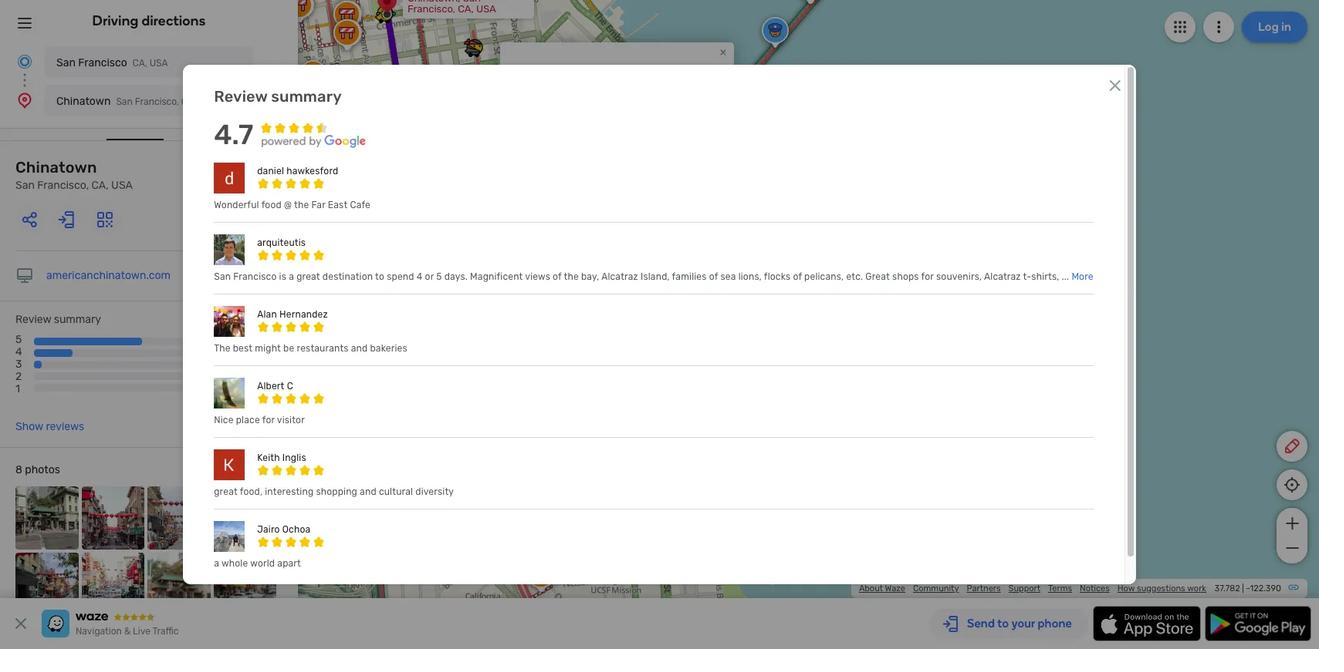 Task type: locate. For each thing, give the bounding box(es) containing it.
zoom out image
[[1282, 539, 1302, 558]]

show reviews
[[15, 421, 84, 434]]

1 horizontal spatial of
[[709, 272, 718, 283]]

2 horizontal spatial of
[[793, 272, 802, 283]]

c
[[287, 381, 293, 392]]

great
[[865, 272, 890, 283]]

0 vertical spatial review summary
[[214, 87, 342, 106]]

4.7 down alan
[[198, 326, 259, 377]]

4 left or
[[417, 272, 423, 283]]

1 horizontal spatial the
[[564, 272, 579, 283]]

0 vertical spatial x image
[[1106, 77, 1124, 95]]

5 up 3
[[15, 333, 22, 347]]

chinatown san francisco, ca, usa down point
[[15, 158, 133, 192]]

great left food, in the bottom of the page
[[214, 487, 238, 498]]

restaurants
[[297, 344, 349, 354]]

destination
[[107, 115, 164, 128]]

1 horizontal spatial great
[[296, 272, 320, 283]]

0 horizontal spatial for
[[262, 415, 275, 426]]

0 horizontal spatial 5
[[15, 333, 22, 347]]

francisco
[[78, 56, 127, 69], [233, 272, 277, 283]]

1 horizontal spatial summary
[[271, 87, 342, 106]]

of left sea
[[709, 272, 718, 283]]

alcatraz
[[601, 272, 638, 283], [984, 272, 1021, 283]]

san right chinatown,
[[463, 0, 481, 4]]

whole
[[221, 559, 248, 570]]

how
[[1117, 584, 1135, 594]]

police
[[512, 64, 548, 78]]

alcatraz left t-
[[984, 272, 1021, 283]]

0 horizontal spatial review summary
[[15, 313, 101, 326]]

views
[[525, 272, 550, 283]]

keith inglis
[[257, 453, 306, 464]]

for right shops at right top
[[921, 272, 934, 283]]

arquiteutis
[[257, 238, 306, 249]]

0 horizontal spatial francisco
[[78, 56, 127, 69]]

image 1 of chinatown, sf image
[[15, 487, 78, 550]]

chinatown up point
[[56, 95, 111, 108]]

partners
[[967, 584, 1001, 594]]

chinatown san francisco, ca, usa up destination
[[56, 95, 217, 108]]

1 vertical spatial summary
[[54, 313, 101, 326]]

great right is
[[296, 272, 320, 283]]

1 horizontal spatial alcatraz
[[984, 272, 1021, 283]]

about
[[859, 584, 883, 594]]

summary up hawkesford
[[271, 87, 342, 106]]

4
[[417, 272, 423, 283], [15, 346, 22, 359]]

1 horizontal spatial 4
[[417, 272, 423, 283]]

summary
[[271, 87, 342, 106], [54, 313, 101, 326]]

0 horizontal spatial great
[[214, 487, 238, 498]]

37.782
[[1214, 584, 1240, 594]]

0 vertical spatial review
[[214, 87, 268, 106]]

the left bay,
[[564, 272, 579, 283]]

0 horizontal spatial of
[[553, 272, 562, 283]]

san
[[463, 0, 481, 4], [56, 56, 76, 69], [116, 96, 133, 107], [15, 179, 35, 192], [214, 272, 231, 283], [153, 456, 171, 468]]

a whole world apart
[[214, 559, 301, 570]]

review summary down computer image
[[15, 313, 101, 326]]

0 horizontal spatial the
[[294, 200, 309, 211]]

image 3 of chinatown, sf image
[[147, 487, 210, 550]]

days.
[[444, 272, 468, 283]]

0 vertical spatial francisco
[[78, 56, 127, 69]]

5
[[436, 272, 442, 283], [15, 333, 22, 347]]

4.7
[[214, 118, 253, 151], [198, 326, 259, 377]]

waze
[[885, 584, 905, 594]]

chinatown san francisco, ca, usa
[[56, 95, 217, 108], [15, 158, 133, 192]]

× link
[[716, 44, 730, 59]]

1
[[15, 383, 20, 396]]

the right @
[[294, 200, 309, 211]]

great
[[296, 272, 320, 283], [214, 487, 238, 498]]

usa
[[476, 3, 496, 15], [149, 58, 168, 69], [198, 96, 217, 107], [111, 179, 133, 192], [242, 456, 262, 468]]

0 vertical spatial and
[[351, 344, 368, 354]]

magnificent
[[470, 272, 523, 283]]

0 vertical spatial the
[[294, 200, 309, 211]]

francisco left is
[[233, 272, 277, 283]]

chinatown, san francisco, ca, usa
[[408, 0, 496, 15]]

8 photos
[[15, 464, 60, 477]]

about waze link
[[859, 584, 905, 594]]

1 vertical spatial review
[[15, 313, 51, 326]]

shopping
[[316, 487, 357, 498]]

1 alcatraz from the left
[[601, 272, 638, 283]]

-
[[1246, 584, 1250, 594]]

1 horizontal spatial for
[[921, 272, 934, 283]]

0 vertical spatial 5
[[436, 272, 442, 283]]

x image
[[1106, 77, 1124, 95], [12, 615, 30, 634]]

wonderful
[[214, 200, 259, 211]]

1 horizontal spatial francisco
[[233, 272, 277, 283]]

1 vertical spatial for
[[262, 415, 275, 426]]

visitor
[[277, 415, 305, 426]]

a left whole
[[214, 559, 219, 570]]

5 right or
[[436, 272, 442, 283]]

image 7 of chinatown, sf image
[[147, 553, 210, 616]]

computer image
[[15, 267, 34, 286]]

starting point button
[[15, 115, 83, 139]]

0 vertical spatial 4
[[417, 272, 423, 283]]

navigation & live traffic
[[76, 627, 179, 638]]

sea
[[720, 272, 736, 283]]

san up destination
[[116, 96, 133, 107]]

live
[[133, 627, 150, 638]]

support link
[[1008, 584, 1040, 594]]

0 vertical spatial chinatown
[[56, 95, 111, 108]]

of right views
[[553, 272, 562, 283]]

review summary up daniel on the top left
[[214, 87, 342, 106]]

francisco, inside "chinatown, san francisco, ca, usa"
[[408, 3, 455, 15]]

the best might be restaurants  and bakeries
[[214, 344, 407, 354]]

0 horizontal spatial a
[[214, 559, 219, 570]]

ca, inside "chinatown, san francisco, ca, usa"
[[458, 3, 474, 15]]

image 6 of chinatown, sf image
[[81, 553, 144, 616]]

alcatraz right bay,
[[601, 272, 638, 283]]

families
[[672, 272, 707, 283]]

link image
[[1287, 582, 1300, 594]]

3 of from the left
[[793, 272, 802, 283]]

san up image 3 of chinatown, sf
[[153, 456, 171, 468]]

1 vertical spatial chinatown san francisco, ca, usa
[[15, 158, 133, 192]]

driving directions
[[92, 12, 206, 29]]

and left the cultural
[[360, 487, 376, 498]]

ca,
[[458, 3, 474, 15], [133, 58, 147, 69], [181, 96, 196, 107], [91, 179, 109, 192], [223, 456, 239, 468]]

for right place
[[262, 415, 275, 426]]

1 vertical spatial review summary
[[15, 313, 101, 326]]

4 up 2
[[15, 346, 22, 359]]

a right is
[[289, 272, 294, 283]]

1 horizontal spatial review summary
[[214, 87, 342, 106]]

for
[[921, 272, 934, 283], [262, 415, 275, 426]]

is
[[279, 272, 286, 283]]

san inside "chinatown, san francisco, ca, usa"
[[463, 0, 481, 4]]

location image
[[15, 91, 34, 110]]

5 inside the 5 4 3 2 1
[[15, 333, 22, 347]]

0 vertical spatial a
[[289, 272, 294, 283]]

and
[[351, 344, 368, 354], [360, 487, 376, 498]]

1 horizontal spatial a
[[289, 272, 294, 283]]

0 vertical spatial for
[[921, 272, 934, 283]]

nice
[[214, 415, 234, 426]]

reviews
[[46, 421, 84, 434]]

0 horizontal spatial alcatraz
[[601, 272, 638, 283]]

4.7 up wonderful
[[214, 118, 253, 151]]

of right flocks
[[793, 272, 802, 283]]

shops
[[892, 272, 919, 283]]

1 of from the left
[[553, 272, 562, 283]]

t-
[[1023, 272, 1031, 283]]

food
[[261, 200, 282, 211]]

1 vertical spatial a
[[214, 559, 219, 570]]

summary down the americanchinatown.com link
[[54, 313, 101, 326]]

1 vertical spatial 5
[[15, 333, 22, 347]]

suggestions
[[1137, 584, 1185, 594]]

francisco for san francisco is a great destination to spend 4 or 5 days. magnificent views of the bay, alcatraz island, families of sea lions, flocks of pelicans, etc. great shops for souvenirs, alcatraz t-shirts, ...
[[233, 272, 277, 283]]

interesting
[[265, 487, 314, 498]]

image 2 of chinatown, sf image
[[81, 487, 144, 550]]

review
[[214, 87, 268, 106], [15, 313, 51, 326]]

0 horizontal spatial x image
[[12, 615, 30, 634]]

spend
[[387, 272, 414, 283]]

1 vertical spatial francisco
[[233, 272, 277, 283]]

albert
[[257, 381, 284, 392]]

image 5 of chinatown, sf image
[[15, 553, 78, 616]]

0 horizontal spatial review
[[15, 313, 51, 326]]

and left bakeries
[[351, 344, 368, 354]]

0 vertical spatial 4.7
[[214, 118, 253, 151]]

bakeries
[[370, 344, 407, 354]]

1 vertical spatial x image
[[12, 615, 30, 634]]

chinatown down starting point button
[[15, 158, 97, 177]]

to
[[375, 272, 384, 283]]

francisco down driving
[[78, 56, 127, 69]]

1 vertical spatial great
[[214, 487, 238, 498]]

0 horizontal spatial 4
[[15, 346, 22, 359]]

partners link
[[967, 584, 1001, 594]]



Task type: vqa. For each thing, say whether or not it's contained in the screenshot.
road closed image
no



Task type: describe. For each thing, give the bounding box(es) containing it.
inglis
[[282, 453, 306, 464]]

photos
[[25, 464, 60, 477]]

terms link
[[1048, 584, 1072, 594]]

support
[[1008, 584, 1040, 594]]

cultural
[[379, 487, 413, 498]]

souvenirs,
[[936, 272, 982, 283]]

starting point
[[15, 115, 83, 128]]

community link
[[913, 584, 959, 594]]

alan
[[257, 310, 277, 320]]

point
[[58, 115, 83, 128]]

1 vertical spatial the
[[564, 272, 579, 283]]

122.390
[[1250, 584, 1281, 594]]

1 vertical spatial 4.7
[[198, 326, 259, 377]]

1 vertical spatial 4
[[15, 346, 22, 359]]

0 vertical spatial chinatown san francisco, ca, usa
[[56, 95, 217, 108]]

flocks
[[764, 272, 791, 283]]

usa inside "chinatown, san francisco, ca, usa"
[[476, 3, 496, 15]]

notices link
[[1080, 584, 1110, 594]]

americanchinatown.com link
[[46, 269, 171, 282]]

ca, inside san francisco ca, usa
[[133, 58, 147, 69]]

pencil image
[[1283, 438, 1301, 456]]

chinatown,
[[408, 0, 460, 4]]

daniel
[[257, 166, 284, 177]]

island,
[[641, 272, 670, 283]]

jairo ochoa
[[257, 525, 311, 536]]

the
[[214, 344, 230, 354]]

san francisco, ca, usa
[[153, 456, 262, 468]]

alan hernandez
[[257, 310, 328, 320]]

americanchinatown.com
[[46, 269, 171, 282]]

francisco for san francisco
[[78, 56, 127, 69]]

bay,
[[581, 272, 599, 283]]

traffic
[[152, 627, 179, 638]]

albert c
[[257, 381, 293, 392]]

east
[[328, 200, 348, 211]]

|
[[1242, 584, 1244, 594]]

etc.
[[846, 272, 863, 283]]

37.782 | -122.390
[[1214, 584, 1281, 594]]

san left is
[[214, 272, 231, 283]]

2
[[15, 371, 22, 384]]

work
[[1187, 584, 1206, 594]]

pelicans,
[[804, 272, 844, 283]]

or
[[425, 272, 434, 283]]

1 horizontal spatial review
[[214, 87, 268, 106]]

san francisco is a great destination to spend 4 or 5 days. magnificent views of the bay, alcatraz island, families of sea lions, flocks of pelicans, etc. great shops for souvenirs, alcatraz t-shirts, ... more
[[214, 272, 1093, 283]]

best
[[233, 344, 253, 354]]

diversity
[[415, 487, 454, 498]]

zoom in image
[[1282, 515, 1302, 533]]

san right current location icon
[[56, 56, 76, 69]]

destination
[[323, 272, 373, 283]]

0 horizontal spatial summary
[[54, 313, 101, 326]]

food,
[[240, 487, 263, 498]]

great food, interesting shopping and cultural diversity
[[214, 487, 454, 498]]

directions
[[142, 12, 206, 29]]

&
[[124, 627, 131, 638]]

wonderful food @ the far east cafe
[[214, 200, 371, 211]]

world
[[250, 559, 275, 570]]

lions,
[[738, 272, 762, 283]]

image 4 of chinatown, sf image
[[213, 487, 276, 550]]

0 vertical spatial great
[[296, 272, 320, 283]]

hawkesford
[[286, 166, 338, 177]]

1 vertical spatial chinatown
[[15, 158, 97, 177]]

place
[[236, 415, 260, 426]]

current location image
[[15, 52, 34, 71]]

×
[[720, 44, 727, 59]]

shirts,
[[1031, 272, 1059, 283]]

san down starting point button
[[15, 179, 35, 192]]

navigation
[[76, 627, 122, 638]]

1 horizontal spatial 5
[[436, 272, 442, 283]]

image 8 of chinatown, sf image
[[213, 553, 276, 616]]

notices
[[1080, 584, 1110, 594]]

far
[[311, 200, 325, 211]]

5 4 3 2 1
[[15, 333, 22, 396]]

show
[[15, 421, 43, 434]]

daniel hawkesford
[[257, 166, 338, 177]]

starting
[[15, 115, 55, 128]]

ochoa
[[282, 525, 311, 536]]

terms
[[1048, 584, 1072, 594]]

8
[[15, 464, 22, 477]]

cafe
[[350, 200, 371, 211]]

2 of from the left
[[709, 272, 718, 283]]

...
[[1062, 272, 1069, 283]]

3
[[15, 358, 22, 371]]

might
[[255, 344, 281, 354]]

community
[[913, 584, 959, 594]]

keith
[[257, 453, 280, 464]]

hernandez
[[279, 310, 328, 320]]

1 horizontal spatial x image
[[1106, 77, 1124, 95]]

jairo
[[257, 525, 280, 536]]

more
[[1072, 272, 1093, 283]]

apart
[[277, 559, 301, 570]]

@
[[284, 200, 292, 211]]

usa inside san francisco ca, usa
[[149, 58, 168, 69]]

1 vertical spatial and
[[360, 487, 376, 498]]

0 vertical spatial summary
[[271, 87, 342, 106]]

2 alcatraz from the left
[[984, 272, 1021, 283]]

how suggestions work link
[[1117, 584, 1206, 594]]

san francisco ca, usa
[[56, 56, 168, 69]]

destination button
[[107, 115, 164, 140]]



